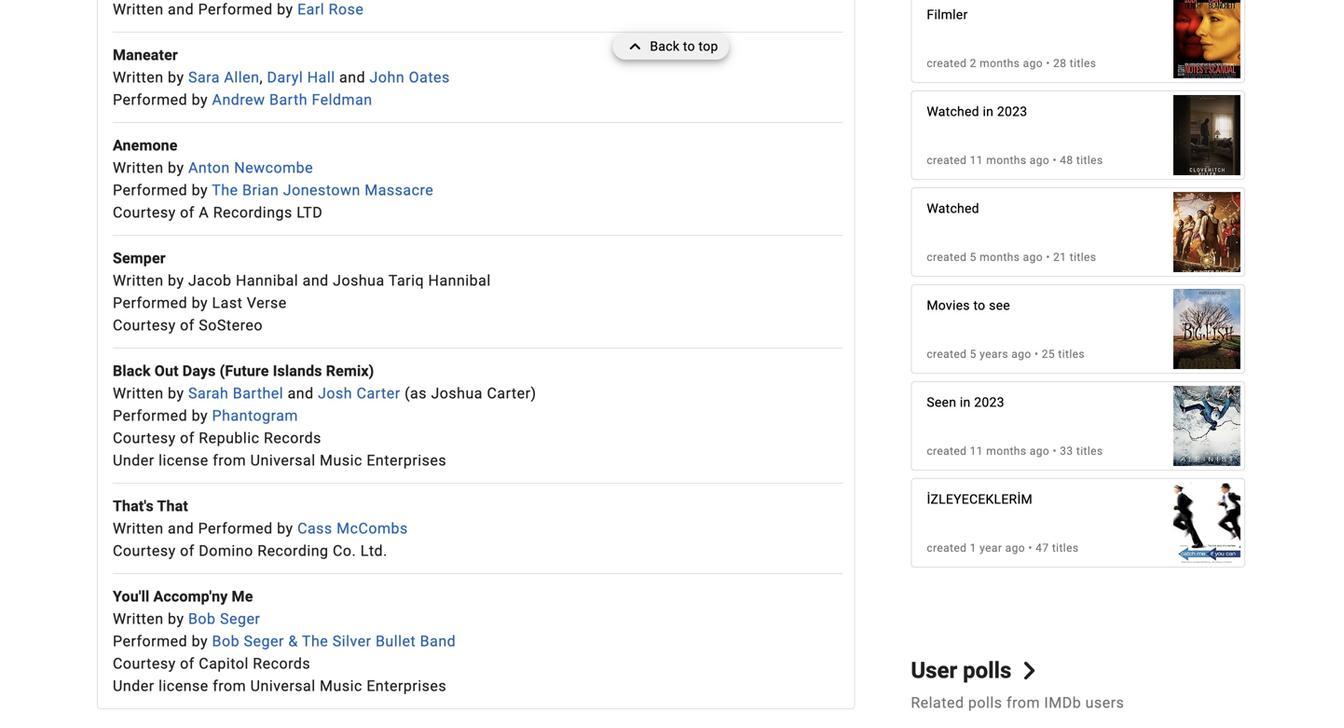 Task type: describe. For each thing, give the bounding box(es) containing it.
titles for watched
[[1070, 251, 1097, 264]]

titles for watched in 2023
[[1077, 154, 1103, 167]]

ago for i̇zleyecekleri̇m
[[1006, 542, 1026, 555]]

anton newcombe link
[[188, 159, 313, 177]]

in for seen
[[960, 395, 971, 410]]

black
[[113, 362, 151, 380]]

1 vertical spatial seger
[[244, 633, 284, 650]]

created for watched
[[927, 251, 967, 264]]

created 5 months ago • 21 titles
[[927, 251, 1097, 264]]

created for filmler
[[927, 57, 967, 70]]

semper written by jacob hannibal and joshua tariq hannibal performed by last verse courtesy of sostereo
[[113, 249, 491, 334]]

performed inside maneater written by sara allen , daryl hall and john oates performed by andrew barth feldman
[[113, 91, 188, 109]]

bob seger link
[[188, 610, 260, 628]]

the brian jonestown massacre link
[[212, 181, 434, 199]]

ago for filmler
[[1023, 57, 1043, 70]]

records inside you'll accomp'ny me written by bob seger performed by bob seger & the silver bullet band courtesy of capitol records under license from universal music enterprises
[[253, 655, 311, 673]]

months for watched in 2023
[[987, 154, 1027, 167]]

titles for seen in 2023
[[1077, 445, 1103, 458]]

anemone written by anton newcombe performed by the brian jonestown massacre courtesy of a recordings ltd
[[113, 137, 434, 221]]

1
[[970, 542, 977, 555]]

user polls link
[[911, 657, 1039, 684]]

created for seen in 2023
[[927, 445, 967, 458]]

daryl
[[267, 68, 303, 86]]

watched in 2023
[[927, 104, 1028, 119]]

• for watched
[[1046, 251, 1051, 264]]

created 5 years ago • 25 titles
[[927, 348, 1085, 361]]

i̇zleyecekleri̇m
[[927, 492, 1033, 507]]

filmler
[[927, 7, 968, 22]]

bob seger & the silver bullet band link
[[212, 633, 456, 650]]

by up a
[[192, 181, 208, 199]]

republic
[[199, 429, 260, 447]]

• for watched in 2023
[[1053, 154, 1057, 167]]

written inside you'll accomp'ny me written by bob seger performed by bob seger & the silver bullet band courtesy of capitol records under license from universal music enterprises
[[113, 610, 164, 628]]

phantogram link
[[212, 407, 298, 425]]

48
[[1060, 154, 1074, 167]]

josh carter link
[[318, 385, 401, 402]]

andrew barth feldman link
[[212, 91, 373, 109]]

ago for watched in 2023
[[1030, 154, 1050, 167]]

mccombs
[[337, 520, 408, 537]]

47
[[1036, 542, 1049, 555]]

that's
[[113, 497, 154, 515]]

earl rose link
[[297, 0, 364, 18]]

by left anton
[[168, 159, 184, 177]]

earl
[[297, 0, 325, 18]]

by left jacob
[[168, 272, 184, 289]]

sara
[[188, 68, 220, 86]]

performed up allen
[[198, 0, 273, 18]]

titles for i̇zleyecekleri̇m
[[1052, 542, 1079, 555]]

1 hannibal from the left
[[236, 272, 298, 289]]

enterprises inside you'll accomp'ny me written by bob seger performed by bob seger & the silver bullet band courtesy of capitol records under license from universal music enterprises
[[367, 677, 447, 695]]

andrew
[[212, 91, 265, 109]]

joshua inside the semper written by jacob hannibal and joshua tariq hannibal performed by last verse courtesy of sostereo
[[333, 272, 385, 289]]

top
[[699, 39, 718, 54]]

written inside maneater written by sara allen , daryl hall and john oates performed by andrew barth feldman
[[113, 68, 164, 86]]

performed inside you'll accomp'ny me written by bob seger performed by bob seger & the silver bullet band courtesy of capitol records under license from universal music enterprises
[[113, 633, 188, 650]]

created 11 months ago • 33 titles
[[927, 445, 1103, 458]]

allen
[[224, 68, 260, 86]]

from inside the black out days (future islands remix) written by sarah barthel and josh carter (as joshua carter) performed by phantogram courtesy of republic records under license from universal music enterprises
[[213, 452, 246, 469]]

barthel
[[233, 385, 284, 402]]

year
[[980, 542, 1003, 555]]

and inside the semper written by jacob hannibal and joshua tariq hannibal performed by last verse courtesy of sostereo
[[303, 272, 329, 289]]

courtesy inside anemone written by anton newcombe performed by the brian jonestown massacre courtesy of a recordings ltd
[[113, 204, 176, 221]]

movies to see
[[927, 298, 1011, 313]]

back to top
[[650, 39, 718, 54]]

barth
[[269, 91, 308, 109]]

polls for related
[[969, 694, 1003, 712]]

users
[[1086, 694, 1125, 712]]

accomp'ny
[[153, 588, 228, 606]]

cass
[[297, 520, 333, 537]]

25
[[1042, 348, 1055, 361]]

capitol
[[199, 655, 249, 673]]

by left the sara
[[168, 68, 184, 86]]

ago for watched
[[1023, 251, 1043, 264]]

2023 for seen in 2023
[[975, 395, 1005, 410]]

you'll accomp'ny me written by bob seger performed by bob seger & the silver bullet band courtesy of capitol records under license from universal music enterprises
[[113, 588, 456, 695]]

5 for watched
[[970, 251, 977, 264]]

remix)
[[326, 362, 374, 380]]

ago for movies to see
[[1012, 348, 1032, 361]]

me
[[232, 588, 253, 606]]

user
[[911, 657, 958, 684]]

1 vertical spatial bob
[[212, 633, 240, 650]]

band
[[420, 633, 456, 650]]

recording
[[258, 542, 329, 560]]

33
[[1060, 445, 1074, 458]]

by down the sara
[[192, 91, 208, 109]]

in for watched
[[983, 104, 994, 119]]

anton
[[188, 159, 230, 177]]

out
[[155, 362, 179, 380]]

records inside the black out days (future islands remix) written by sarah barthel and josh carter (as joshua carter) performed by phantogram courtesy of republic records under license from universal music enterprises
[[264, 429, 322, 447]]

created for i̇zleyecekleri̇m
[[927, 542, 967, 555]]

of inside the black out days (future islands remix) written by sarah barthel and josh carter (as joshua carter) performed by phantogram courtesy of republic records under license from universal music enterprises
[[180, 429, 195, 447]]

(as
[[405, 385, 427, 402]]

user polls
[[911, 657, 1012, 684]]

courtesy inside that's that written and performed by cass mccombs courtesy of domino recording co. ltd.
[[113, 542, 176, 560]]

you'll
[[113, 588, 150, 606]]

maneater
[[113, 46, 178, 64]]

5 for movies to see
[[970, 348, 977, 361]]

created 11 months ago • 48 titles
[[927, 154, 1103, 167]]

ltd
[[297, 204, 323, 221]]

months for seen in 2023
[[987, 445, 1027, 458]]

cass mccombs link
[[297, 520, 408, 537]]

license inside the black out days (future islands remix) written by sarah barthel and josh carter (as joshua carter) performed by phantogram courtesy of republic records under license from universal music enterprises
[[159, 452, 209, 469]]

carter
[[357, 385, 401, 402]]

by left the earl
[[277, 0, 293, 18]]

seen
[[927, 395, 957, 410]]

music inside you'll accomp'ny me written by bob seger performed by bob seger & the silver bullet band courtesy of capitol records under license from universal music enterprises
[[320, 677, 363, 695]]

carter)
[[487, 385, 537, 402]]

the inside you'll accomp'ny me written by bob seger performed by bob seger & the silver bullet band courtesy of capitol records under license from universal music enterprises
[[302, 633, 328, 650]]

performed inside that's that written and performed by cass mccombs courtesy of domino recording co. ltd.
[[198, 520, 273, 537]]

chevron right inline image
[[1021, 662, 1039, 680]]

joshua inside the black out days (future islands remix) written by sarah barthel and josh carter (as joshua carter) performed by phantogram courtesy of republic records under license from universal music enterprises
[[431, 385, 483, 402]]

0 vertical spatial bob
[[188, 610, 216, 628]]

,
[[260, 68, 263, 86]]

ltd.
[[361, 542, 388, 560]]

• for i̇zleyecekleri̇m
[[1029, 542, 1033, 555]]

verse
[[247, 294, 287, 312]]

under inside the black out days (future islands remix) written by sarah barthel and josh carter (as joshua carter) performed by phantogram courtesy of republic records under license from universal music enterprises
[[113, 452, 154, 469]]

written inside the semper written by jacob hannibal and joshua tariq hannibal performed by last verse courtesy of sostereo
[[113, 272, 164, 289]]

cate blanchett and judi dench in notes on a scandal (2006) image
[[1174, 0, 1241, 88]]

by down accomp'ny
[[168, 610, 184, 628]]

the inside anemone written by anton newcombe performed by the brian jonestown massacre courtesy of a recordings ltd
[[212, 181, 238, 199]]

related polls from imdb users
[[911, 694, 1125, 712]]

back to top button
[[613, 34, 730, 60]]

related
[[911, 694, 965, 712]]

movies
[[927, 298, 970, 313]]

courtesy inside you'll accomp'ny me written by bob seger performed by bob seger & the silver bullet band courtesy of capitol records under license from universal music enterprises
[[113, 655, 176, 673]]

by down sarah
[[192, 407, 208, 425]]

by down jacob
[[192, 294, 208, 312]]

islands
[[273, 362, 322, 380]]

performed inside anemone written by anton newcombe performed by the brian jonestown massacre courtesy of a recordings ltd
[[113, 181, 188, 199]]

months for filmler
[[980, 57, 1020, 70]]

of inside the semper written by jacob hannibal and joshua tariq hannibal performed by last verse courtesy of sostereo
[[180, 317, 195, 334]]

28
[[1054, 57, 1067, 70]]

dylan mcdermott and kat pérez in the clovehitch killer (2018) image
[[1174, 86, 1241, 185]]

1 written from the top
[[113, 0, 164, 18]]

newcombe
[[234, 159, 313, 177]]



Task type: locate. For each thing, give the bounding box(es) containing it.
the down anton
[[212, 181, 238, 199]]

0 horizontal spatial hannibal
[[236, 272, 298, 289]]

license up the that
[[159, 452, 209, 469]]

massacre
[[365, 181, 434, 199]]

and up maneater
[[168, 0, 194, 18]]

• left 28
[[1046, 57, 1051, 70]]

maneater written by sara allen , daryl hall and john oates performed by andrew barth feldman
[[113, 46, 450, 109]]

1 vertical spatial polls
[[969, 694, 1003, 712]]

universal inside you'll accomp'ny me written by bob seger performed by bob seger & the silver bullet band courtesy of capitol records under license from universal music enterprises
[[250, 677, 316, 695]]

hannibal right tariq
[[428, 272, 491, 289]]

written inside anemone written by anton newcombe performed by the brian jonestown massacre courtesy of a recordings ltd
[[113, 159, 164, 177]]

1 11 from the top
[[970, 154, 984, 167]]

hall
[[307, 68, 335, 86]]

and inside the black out days (future islands remix) written by sarah barthel and josh carter (as joshua carter) performed by phantogram courtesy of republic records under license from universal music enterprises
[[288, 385, 314, 402]]

• left 25
[[1035, 348, 1039, 361]]

and inside that's that written and performed by cass mccombs courtesy of domino recording co. ltd.
[[168, 520, 194, 537]]

ago left 25
[[1012, 348, 1032, 361]]

last
[[212, 294, 243, 312]]

11 up i̇zleyecekleri̇m
[[970, 445, 984, 458]]

1 horizontal spatial the
[[302, 633, 328, 650]]

3 created from the top
[[927, 251, 967, 264]]

1 vertical spatial watched
[[927, 201, 980, 216]]

titles
[[1070, 57, 1097, 70], [1077, 154, 1103, 167], [1070, 251, 1097, 264], [1059, 348, 1085, 361], [1077, 445, 1103, 458], [1052, 542, 1079, 555]]

by up recording
[[277, 520, 293, 537]]

1 vertical spatial under
[[113, 677, 154, 695]]

performed inside the black out days (future islands remix) written by sarah barthel and josh carter (as joshua carter) performed by phantogram courtesy of republic records under license from universal music enterprises
[[113, 407, 188, 425]]

2 watched from the top
[[927, 201, 980, 216]]

titles right 48
[[1077, 154, 1103, 167]]

5
[[970, 251, 977, 264], [970, 348, 977, 361]]

joshua
[[333, 272, 385, 289], [431, 385, 483, 402]]

2 enterprises from the top
[[367, 677, 447, 695]]

0 vertical spatial in
[[983, 104, 994, 119]]

created left 2
[[927, 57, 967, 70]]

created 1 year ago • 47 titles
[[927, 542, 1079, 555]]

3 written from the top
[[113, 159, 164, 177]]

• left '47'
[[1029, 542, 1033, 555]]

watched for watched in 2023
[[927, 104, 980, 119]]

daryl hall link
[[267, 68, 335, 86]]

written inside the black out days (future islands remix) written by sarah barthel and josh carter (as joshua carter) performed by phantogram courtesy of republic records under license from universal music enterprises
[[113, 385, 164, 402]]

2023 down created 2 months ago • 28 titles
[[998, 104, 1028, 119]]

from down capitol
[[213, 677, 246, 695]]

1 universal from the top
[[250, 452, 316, 469]]

records down &
[[253, 655, 311, 673]]

2 courtesy from the top
[[113, 317, 176, 334]]

courtesy inside the black out days (future islands remix) written by sarah barthel and josh carter (as joshua carter) performed by phantogram courtesy of republic records under license from universal music enterprises
[[113, 429, 176, 447]]

from inside you'll accomp'ny me written by bob seger performed by bob seger & the silver bullet band courtesy of capitol records under license from universal music enterprises
[[213, 677, 246, 695]]

ago left "21"
[[1023, 251, 1043, 264]]

music down bob seger & the silver bullet band "link"
[[320, 677, 363, 695]]

under up that's
[[113, 452, 154, 469]]

performed down you'll
[[113, 633, 188, 650]]

1 created from the top
[[927, 57, 967, 70]]

bullet
[[376, 633, 416, 650]]

written down semper on the top
[[113, 272, 164, 289]]

1 enterprises from the top
[[367, 452, 447, 469]]

and down islands
[[288, 385, 314, 402]]

silver
[[333, 633, 372, 650]]

license inside you'll accomp'ny me written by bob seger performed by bob seger & the silver bullet band courtesy of capitol records under license from universal music enterprises
[[159, 677, 209, 695]]

performed down maneater
[[113, 91, 188, 109]]

1 horizontal spatial to
[[974, 298, 986, 313]]

and down ltd
[[303, 272, 329, 289]]

by inside that's that written and performed by cass mccombs courtesy of domino recording co. ltd.
[[277, 520, 293, 537]]

from down chevron right inline icon
[[1007, 694, 1040, 712]]

written down maneater
[[113, 68, 164, 86]]

0 horizontal spatial in
[[960, 395, 971, 410]]

anemone
[[113, 137, 178, 154]]

jonestown
[[283, 181, 361, 199]]

5 of from the top
[[180, 655, 195, 673]]

created left "years"
[[927, 348, 967, 361]]

feldman
[[312, 91, 373, 109]]

2 music from the top
[[320, 677, 363, 695]]

from down republic
[[213, 452, 246, 469]]

courtesy down you'll
[[113, 655, 176, 673]]

4 created from the top
[[927, 348, 967, 361]]

enterprises down bullet
[[367, 677, 447, 695]]

written up maneater
[[113, 0, 164, 18]]

written and performed by earl rose
[[113, 0, 364, 18]]

1 vertical spatial in
[[960, 395, 971, 410]]

courtesy up black
[[113, 317, 176, 334]]

months for watched
[[980, 251, 1020, 264]]

1 horizontal spatial hannibal
[[428, 272, 491, 289]]

(future
[[220, 362, 269, 380]]

5 up the movies to see at right
[[970, 251, 977, 264]]

courtesy down black
[[113, 429, 176, 447]]

7 written from the top
[[113, 610, 164, 628]]

of left domino
[[180, 542, 195, 560]]

0 horizontal spatial joshua
[[333, 272, 385, 289]]

jacob
[[188, 272, 232, 289]]

0 vertical spatial enterprises
[[367, 452, 447, 469]]

ago right year
[[1006, 542, 1026, 555]]

of left capitol
[[180, 655, 195, 673]]

1 watched from the top
[[927, 104, 980, 119]]

polls down user polls link
[[969, 694, 1003, 712]]

in down created 2 months ago • 28 titles
[[983, 104, 994, 119]]

by down out
[[168, 385, 184, 402]]

1 of from the top
[[180, 204, 195, 221]]

titles right '47'
[[1052, 542, 1079, 555]]

a
[[199, 204, 209, 221]]

big fish (2003) image
[[1174, 280, 1241, 379]]

performed
[[198, 0, 273, 18], [113, 91, 188, 109], [113, 181, 188, 199], [113, 294, 188, 312], [113, 407, 188, 425], [198, 520, 273, 537], [113, 633, 188, 650]]

1 vertical spatial enterprises
[[367, 677, 447, 695]]

titles right 33
[[1077, 445, 1103, 458]]

joshua left tariq
[[333, 272, 385, 289]]

titles for movies to see
[[1059, 348, 1085, 361]]

to for top
[[683, 39, 695, 54]]

created for watched in 2023
[[927, 154, 967, 167]]

6 created from the top
[[927, 542, 967, 555]]

5 created from the top
[[927, 445, 967, 458]]

0 vertical spatial records
[[264, 429, 322, 447]]

sarah barthel link
[[188, 385, 284, 402]]

4 of from the top
[[180, 542, 195, 560]]

sara allen link
[[188, 68, 260, 86]]

by
[[277, 0, 293, 18], [168, 68, 184, 86], [192, 91, 208, 109], [168, 159, 184, 177], [192, 181, 208, 199], [168, 272, 184, 289], [192, 294, 208, 312], [168, 385, 184, 402], [192, 407, 208, 425], [277, 520, 293, 537], [168, 610, 184, 628], [192, 633, 208, 650]]

john oates link
[[370, 68, 450, 86]]

bob
[[188, 610, 216, 628], [212, 633, 240, 650]]

written down anemone
[[113, 159, 164, 177]]

1 vertical spatial joshua
[[431, 385, 483, 402]]

brian
[[242, 181, 279, 199]]

co.
[[333, 542, 356, 560]]

back
[[650, 39, 680, 54]]

written
[[113, 0, 164, 18], [113, 68, 164, 86], [113, 159, 164, 177], [113, 272, 164, 289], [113, 385, 164, 402], [113, 520, 164, 537], [113, 610, 164, 628]]

by up capitol
[[192, 633, 208, 650]]

seger
[[220, 610, 260, 628], [244, 633, 284, 650]]

0 vertical spatial 5
[[970, 251, 977, 264]]

years
[[980, 348, 1009, 361]]

performed down anemone
[[113, 181, 188, 199]]

0 vertical spatial music
[[320, 452, 363, 469]]

to inside button
[[683, 39, 695, 54]]

1 courtesy from the top
[[113, 204, 176, 221]]

of inside anemone written by anton newcombe performed by the brian jonestown massacre courtesy of a recordings ltd
[[180, 204, 195, 221]]

2 of from the top
[[180, 317, 195, 334]]

ago for seen in 2023
[[1030, 445, 1050, 458]]

john
[[370, 68, 405, 86]]

and up "feldman"
[[339, 68, 366, 86]]

seen in 2023
[[927, 395, 1005, 410]]

courtesy down that's
[[113, 542, 176, 560]]

rose
[[329, 0, 364, 18]]

2023 right the seen
[[975, 395, 1005, 410]]

11 for seen
[[970, 445, 984, 458]]

music down josh
[[320, 452, 363, 469]]

sostereo
[[199, 317, 263, 334]]

of
[[180, 204, 195, 221], [180, 317, 195, 334], [180, 429, 195, 447], [180, 542, 195, 560], [180, 655, 195, 673]]

1 5 from the top
[[970, 251, 977, 264]]

0 vertical spatial polls
[[963, 657, 1012, 684]]

expand less image
[[624, 34, 650, 60]]

2 license from the top
[[159, 677, 209, 695]]

polls left chevron right inline icon
[[963, 657, 1012, 684]]

1 horizontal spatial in
[[983, 104, 994, 119]]

2023 for watched in 2023
[[998, 104, 1028, 119]]

21
[[1054, 251, 1067, 264]]

polls for user
[[963, 657, 1012, 684]]

1 vertical spatial to
[[974, 298, 986, 313]]

ago left 48
[[1030, 154, 1050, 167]]

universal down &
[[250, 677, 316, 695]]

watched for watched
[[927, 201, 980, 216]]

to for see
[[974, 298, 986, 313]]

to left the see
[[974, 298, 986, 313]]

to
[[683, 39, 695, 54], [974, 298, 986, 313]]

• for seen in 2023
[[1053, 445, 1057, 458]]

watched up created 5 months ago • 21 titles
[[927, 201, 980, 216]]

1 vertical spatial music
[[320, 677, 363, 695]]

2 created from the top
[[927, 154, 967, 167]]

titles right 25
[[1059, 348, 1085, 361]]

5 written from the top
[[113, 385, 164, 402]]

• left 48
[[1053, 154, 1057, 167]]

watched down 2
[[927, 104, 980, 119]]

written down you'll
[[113, 610, 164, 628]]

0 horizontal spatial the
[[212, 181, 238, 199]]

courtesy
[[113, 204, 176, 221], [113, 317, 176, 334], [113, 429, 176, 447], [113, 542, 176, 560], [113, 655, 176, 673]]

4 written from the top
[[113, 272, 164, 289]]

of inside you'll accomp'ny me written by bob seger performed by bob seger & the silver bullet band courtesy of capitol records under license from universal music enterprises
[[180, 655, 195, 673]]

5 courtesy from the top
[[113, 655, 176, 673]]

created up movies
[[927, 251, 967, 264]]

domino
[[199, 542, 253, 560]]

months down the watched in 2023 on the top of page
[[987, 154, 1027, 167]]

the alpinist (2021) image
[[1174, 376, 1241, 476]]

and
[[168, 0, 194, 18], [339, 68, 366, 86], [303, 272, 329, 289], [288, 385, 314, 402], [168, 520, 194, 537]]

watched
[[927, 104, 980, 119], [927, 201, 980, 216]]

0 vertical spatial joshua
[[333, 272, 385, 289]]

2 hannibal from the left
[[428, 272, 491, 289]]

courtesy inside the semper written by jacob hannibal and joshua tariq hannibal performed by last verse courtesy of sostereo
[[113, 317, 176, 334]]

months right 2
[[980, 57, 1020, 70]]

5 left "years"
[[970, 348, 977, 361]]

• for movies to see
[[1035, 348, 1039, 361]]

of left sostereo
[[180, 317, 195, 334]]

under
[[113, 452, 154, 469], [113, 677, 154, 695]]

1 vertical spatial 2023
[[975, 395, 1005, 410]]

• left 33
[[1053, 445, 1057, 458]]

under down you'll
[[113, 677, 154, 695]]

created down the watched in 2023 on the top of page
[[927, 154, 967, 167]]

polls
[[963, 657, 1012, 684], [969, 694, 1003, 712]]

1 under from the top
[[113, 452, 154, 469]]

license down capitol
[[159, 677, 209, 695]]

see
[[989, 298, 1011, 313]]

the
[[212, 181, 238, 199], [302, 633, 328, 650]]

created left 1
[[927, 542, 967, 555]]

leonardo dicaprio and tom hanks in catch me if you can (2002) image
[[1174, 473, 1241, 573]]

2 under from the top
[[113, 677, 154, 695]]

2 written from the top
[[113, 68, 164, 86]]

0 vertical spatial watched
[[927, 104, 980, 119]]

11
[[970, 154, 984, 167], [970, 445, 984, 458]]

1 vertical spatial records
[[253, 655, 311, 673]]

months up i̇zleyecekleri̇m
[[987, 445, 1027, 458]]

1 vertical spatial the
[[302, 633, 328, 650]]

records
[[264, 429, 322, 447], [253, 655, 311, 673]]

0 horizontal spatial to
[[683, 39, 695, 54]]

•
[[1046, 57, 1051, 70], [1053, 154, 1057, 167], [1046, 251, 1051, 264], [1035, 348, 1039, 361], [1053, 445, 1057, 458], [1029, 542, 1033, 555]]

sarah
[[188, 385, 229, 402]]

performed up domino
[[198, 520, 273, 537]]

from
[[213, 452, 246, 469], [213, 677, 246, 695], [1007, 694, 1040, 712]]

of inside that's that written and performed by cass mccombs courtesy of domino recording co. ltd.
[[180, 542, 195, 560]]

2 11 from the top
[[970, 445, 984, 458]]

of left republic
[[180, 429, 195, 447]]

2 universal from the top
[[250, 677, 316, 695]]

to left top on the top right of the page
[[683, 39, 695, 54]]

hannibal up verse
[[236, 272, 298, 289]]

and inside maneater written by sara allen , daryl hall and john oates performed by andrew barth feldman
[[339, 68, 366, 86]]

performed down semper on the top
[[113, 294, 188, 312]]

1 vertical spatial license
[[159, 677, 209, 695]]

0 vertical spatial seger
[[220, 610, 260, 628]]

3 courtesy from the top
[[113, 429, 176, 447]]

ago left 33
[[1030, 445, 1050, 458]]

months up the see
[[980, 251, 1020, 264]]

0 vertical spatial universal
[[250, 452, 316, 469]]

seger down me
[[220, 610, 260, 628]]

music inside the black out days (future islands remix) written by sarah barthel and josh carter (as joshua carter) performed by phantogram courtesy of republic records under license from universal music enterprises
[[320, 452, 363, 469]]

created for movies to see
[[927, 348, 967, 361]]

tariq
[[389, 272, 424, 289]]

in right the seen
[[960, 395, 971, 410]]

1 music from the top
[[320, 452, 363, 469]]

black out days (future islands remix) written by sarah barthel and josh carter (as joshua carter) performed by phantogram courtesy of republic records under license from universal music enterprises
[[113, 362, 537, 469]]

performed inside the semper written by jacob hannibal and joshua tariq hannibal performed by last verse courtesy of sostereo
[[113, 294, 188, 312]]

music
[[320, 452, 363, 469], [320, 677, 363, 695]]

created
[[927, 57, 967, 70], [927, 154, 967, 167], [927, 251, 967, 264], [927, 348, 967, 361], [927, 445, 967, 458], [927, 542, 967, 555]]

hannibal
[[236, 272, 298, 289], [428, 272, 491, 289]]

polls inside user polls link
[[963, 657, 1012, 684]]

written inside that's that written and performed by cass mccombs courtesy of domino recording co. ltd.
[[113, 520, 164, 537]]

of left a
[[180, 204, 195, 221]]

written down that's
[[113, 520, 164, 537]]

recordings
[[213, 204, 293, 221]]

1 vertical spatial 11
[[970, 445, 984, 458]]

records down phantogram
[[264, 429, 322, 447]]

universal inside the black out days (future islands remix) written by sarah barthel and josh carter (as joshua carter) performed by phantogram courtesy of republic records under license from universal music enterprises
[[250, 452, 316, 469]]

1 license from the top
[[159, 452, 209, 469]]

performed down out
[[113, 407, 188, 425]]

created down the seen
[[927, 445, 967, 458]]

bob down accomp'ny
[[188, 610, 216, 628]]

ago
[[1023, 57, 1043, 70], [1030, 154, 1050, 167], [1023, 251, 1043, 264], [1012, 348, 1032, 361], [1030, 445, 1050, 458], [1006, 542, 1026, 555]]

bob down bob seger link
[[212, 633, 240, 650]]

imdb
[[1045, 694, 1082, 712]]

• for filmler
[[1046, 57, 1051, 70]]

months
[[980, 57, 1020, 70], [987, 154, 1027, 167], [980, 251, 1020, 264], [987, 445, 1027, 458]]

joshua right (as
[[431, 385, 483, 402]]

under inside you'll accomp'ny me written by bob seger performed by bob seger & the silver bullet band courtesy of capitol records under license from universal music enterprises
[[113, 677, 154, 695]]

courtesy up semper on the top
[[113, 204, 176, 221]]

2
[[970, 57, 977, 70]]

0 vertical spatial under
[[113, 452, 154, 469]]

created 2 months ago • 28 titles
[[927, 57, 1097, 70]]

universal down 'phantogram' link
[[250, 452, 316, 469]]

josh
[[318, 385, 353, 402]]

3 of from the top
[[180, 429, 195, 447]]

0 vertical spatial license
[[159, 452, 209, 469]]

2 5 from the top
[[970, 348, 977, 361]]

jason schwartzman, viola davis, peter dinklage, rachel zegler, josh andrés rivera, tom blyth, and hunter schafer in the hunger games: the ballad of songbirds & snakes (2023) image
[[1174, 183, 1241, 282]]

&
[[288, 633, 298, 650]]

enterprises inside the black out days (future islands remix) written by sarah barthel and josh carter (as joshua carter) performed by phantogram courtesy of republic records under license from universal music enterprises
[[367, 452, 447, 469]]

6 written from the top
[[113, 520, 164, 537]]

0 vertical spatial 11
[[970, 154, 984, 167]]

11 for watched
[[970, 154, 984, 167]]

oates
[[409, 68, 450, 86]]

0 vertical spatial 2023
[[998, 104, 1028, 119]]

that
[[157, 497, 188, 515]]

titles right "21"
[[1070, 251, 1097, 264]]

11 down the watched in 2023 on the top of page
[[970, 154, 984, 167]]

enterprises down (as
[[367, 452, 447, 469]]

phantogram
[[212, 407, 298, 425]]

0 vertical spatial to
[[683, 39, 695, 54]]

4 courtesy from the top
[[113, 542, 176, 560]]

0 vertical spatial the
[[212, 181, 238, 199]]

titles for filmler
[[1070, 57, 1097, 70]]

1 horizontal spatial joshua
[[431, 385, 483, 402]]

1 vertical spatial 5
[[970, 348, 977, 361]]

days
[[183, 362, 216, 380]]

1 vertical spatial universal
[[250, 677, 316, 695]]

written down black
[[113, 385, 164, 402]]



Task type: vqa. For each thing, say whether or not it's contained in the screenshot.
Courtesy within the the Semper Written by Jacob Hannibal and Joshua Tariq Hannibal Performed by Last Verse Courtesy of SoStereo
yes



